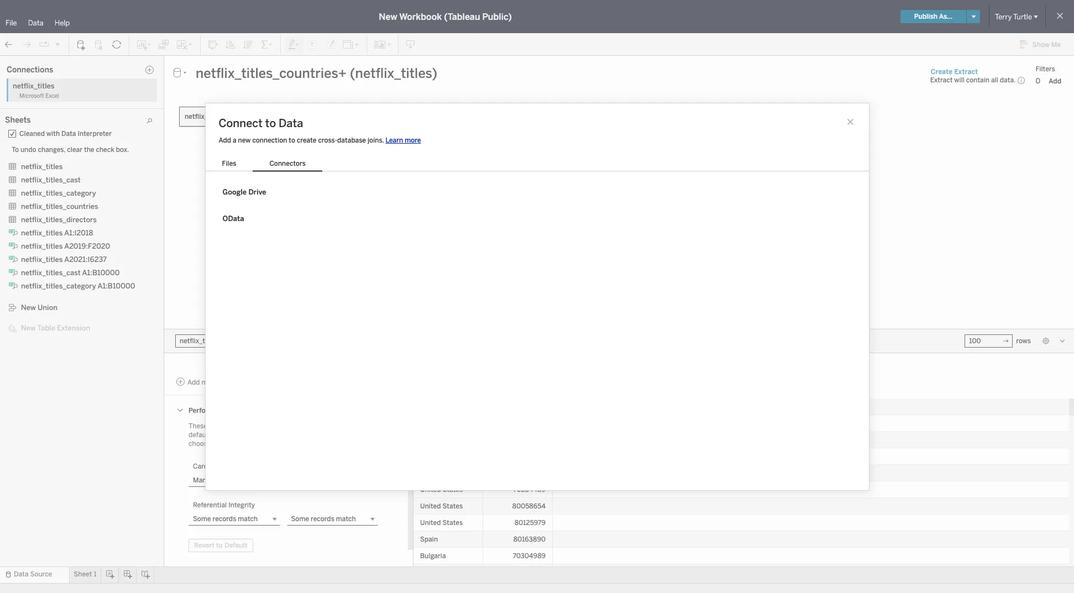 Task type: describe. For each thing, give the bounding box(es) containing it.
table
[[37, 324, 55, 332]]

terry turtle
[[996, 12, 1033, 21]]

files
[[222, 160, 236, 167]]

a1:b10000 for netflix_titles_cast a1:b10000
[[82, 269, 120, 277]]

netflix_titles a2019:f2020
[[21, 242, 110, 251]]

1 horizontal spatial replay animation image
[[54, 41, 61, 47]]

netflix_titles_countries down the director
[[21, 202, 98, 211]]

70304989
[[513, 553, 546, 560]]

netflix_titles a2021:i6237
[[21, 256, 107, 264]]

cross-
[[318, 136, 337, 144]]

7 row from the top
[[414, 498, 1070, 515]]

to inside these settings help tableau optimize queries during analysis. the default settings are recommended, if you aren't sure what to choose.
[[369, 431, 376, 439]]

as...
[[940, 13, 953, 20]]

extract will contain all data.
[[931, 76, 1016, 84]]

tables
[[10, 116, 32, 124]]

integrity
[[229, 502, 255, 509]]

help
[[55, 19, 70, 27]]

data up create
[[279, 116, 303, 130]]

create extract link
[[931, 67, 979, 76]]

you
[[305, 431, 316, 439]]

learn
[[386, 136, 403, 144]]

add for add
[[1049, 77, 1062, 85]]

what
[[353, 431, 368, 439]]

extract inside create extract link
[[955, 68, 979, 76]]

new data source image
[[76, 39, 87, 50]]

sure
[[337, 431, 351, 439]]

google drive
[[223, 188, 266, 196]]

netflix_titles_category a1:b10000
[[21, 282, 135, 290]]

8 row from the top
[[414, 515, 1070, 532]]

turtle
[[1014, 12, 1033, 21]]

collapse image
[[101, 60, 108, 67]]

performance options
[[189, 407, 256, 415]]

options
[[231, 407, 256, 415]]

80125979
[[515, 519, 546, 527]]

5 row from the top
[[414, 465, 1070, 482]]

sheets
[[5, 116, 31, 125]]

measure names
[[28, 234, 78, 242]]

netflix_titles_countries up a
[[185, 113, 257, 121]]

cleaned
[[19, 130, 45, 138]]

add for add a new connection to create cross-database joins. learn more
[[219, 136, 231, 144]]

referential
[[193, 502, 227, 509]]

new for new workbook (tableau public)
[[379, 11, 398, 22]]

new union
[[21, 304, 57, 312]]

netflix_titles microsoft excel
[[13, 82, 59, 100]]

to
[[12, 146, 19, 154]]

refresh data source image
[[111, 39, 122, 50]]

create
[[931, 68, 953, 76]]

latitude (generated)
[[28, 247, 92, 254]]

to undo changes, clear the check box.
[[12, 146, 129, 154]]

the
[[84, 146, 94, 154]]

queries
[[305, 423, 328, 430]]

changes,
[[38, 146, 65, 154]]

spain
[[420, 536, 438, 544]]

states for 80058654
[[443, 503, 463, 511]]

cleaned with data interpreter
[[19, 130, 112, 138]]

data source
[[14, 571, 52, 579]]

longitude
[[28, 258, 59, 266]]

united for 70234439
[[420, 486, 441, 494]]

data down undo image
[[7, 59, 23, 67]]

netflix_titles for netflix_titles a2021:i6237
[[21, 256, 63, 264]]

download image
[[405, 39, 417, 50]]

1 vertical spatial sheet 1
[[74, 571, 97, 579]]

(generated) for longitude (generated)
[[61, 258, 97, 266]]

will
[[955, 76, 965, 84]]

with
[[46, 130, 60, 138]]

netflix_titles for netflix_titles
[[21, 163, 63, 171]]

a1:i2018
[[64, 229, 93, 237]]

Search text field
[[3, 96, 75, 109]]

netflix_titles_cast for netflix_titles_cast a1:b10000
[[21, 269, 81, 277]]

row containing spain
[[414, 532, 1070, 548]]

publish as...
[[915, 13, 953, 20]]

row containing bulgaria
[[414, 548, 1070, 565]]

new worksheet image
[[136, 39, 152, 50]]

show id
[[33, 152, 58, 160]]

more
[[405, 136, 421, 144]]

contain
[[967, 76, 990, 84]]

these
[[189, 423, 207, 430]]

swap rows and columns image
[[207, 39, 218, 50]]

marks
[[127, 117, 147, 124]]

are
[[239, 431, 249, 439]]

0 horizontal spatial extract
[[931, 76, 953, 84]]

filters
[[1036, 65, 1056, 73]]

terry
[[996, 12, 1013, 21]]

default
[[189, 431, 211, 439]]

netflix_titles_cast for netflix_titles_cast
[[21, 176, 81, 184]]

show for show id
[[33, 152, 50, 160]]

sort ascending image
[[225, 39, 236, 50]]

a2021:i6237
[[64, 256, 107, 264]]

excel
[[46, 93, 59, 100]]

a2019:f2020
[[64, 242, 110, 251]]

google
[[223, 188, 247, 196]]

tableau
[[251, 423, 275, 430]]

0 vertical spatial settings
[[209, 423, 234, 430]]

netflix_titles_category for netflix_titles_category a1:b10000
[[21, 282, 96, 290]]

check
[[96, 146, 114, 154]]

clear sheet image
[[176, 39, 194, 50]]

longitude (generated)
[[28, 258, 97, 266]]

netflix_titles a1:i2018
[[21, 229, 93, 237]]

format workbook image
[[325, 39, 336, 50]]

duplicate image
[[158, 39, 169, 50]]

text
[[189, 163, 201, 170]]

(tableau
[[444, 11, 480, 22]]

sort descending image
[[243, 39, 254, 50]]

3 row from the top
[[414, 432, 1070, 449]]

1 vertical spatial settings
[[212, 431, 237, 439]]

(count) for netflix_titles_directors (count)
[[104, 217, 127, 225]]

a1:b10000 for netflix_titles_category a1:b10000
[[98, 282, 135, 290]]

data up redo icon
[[28, 19, 44, 27]]

box.
[[116, 146, 129, 154]]

country
[[33, 140, 59, 148]]

netflix_titles for netflix_titles a2019:f2020
[[21, 242, 63, 251]]

create
[[297, 136, 317, 144]]

size
[[157, 163, 169, 170]]

a
[[233, 136, 237, 144]]

new for new table extension
[[21, 324, 36, 332]]

workbook
[[399, 11, 442, 22]]

new for new union
[[21, 304, 36, 312]]

odata button
[[219, 212, 329, 225]]

create extract
[[931, 68, 979, 76]]

netflix_titles_category for netflix_titles_category
[[21, 189, 96, 197]]

referential integrity
[[193, 502, 255, 509]]

80163890
[[514, 536, 546, 544]]

connection
[[252, 136, 287, 144]]

measure for measure names
[[28, 234, 55, 242]]

if
[[299, 431, 303, 439]]

data right with
[[61, 130, 76, 138]]

redo image
[[21, 39, 32, 50]]

data left source
[[14, 571, 29, 579]]

united for 80058654
[[420, 503, 441, 511]]

connect
[[219, 116, 263, 130]]



Task type: locate. For each thing, give the bounding box(es) containing it.
netflix_titles_countries (count)
[[33, 165, 129, 173]]

None text field
[[191, 65, 921, 82], [965, 335, 1014, 348], [191, 65, 921, 82], [965, 335, 1014, 348]]

10 row from the top
[[414, 548, 1070, 565]]

6 row from the top
[[414, 482, 1070, 498]]

netflix_titles_countries+ (netflix_titles)
[[14, 75, 135, 83]]

row
[[414, 399, 1070, 415], [414, 415, 1070, 432], [414, 432, 1070, 449], [414, 449, 1070, 465], [414, 465, 1070, 482], [414, 482, 1070, 498], [414, 498, 1070, 515], [414, 515, 1070, 532], [414, 532, 1070, 548], [414, 548, 1070, 565], [414, 565, 1070, 581]]

joins.
[[368, 136, 384, 144]]

0 vertical spatial (count)
[[105, 165, 129, 173]]

aren't
[[318, 431, 336, 439]]

2 vertical spatial united
[[420, 519, 441, 527]]

the
[[380, 423, 392, 430]]

netflix_titles down the measure names
[[21, 242, 63, 251]]

0 vertical spatial new
[[379, 11, 398, 22]]

2 netflix_titles_category from the top
[[21, 282, 96, 290]]

netflix_titles inside netflix_titles microsoft excel
[[13, 82, 54, 90]]

help
[[236, 423, 249, 430]]

1 vertical spatial extract
[[931, 76, 953, 84]]

1 measure from the top
[[28, 234, 55, 242]]

add left a
[[219, 136, 231, 144]]

united
[[420, 486, 441, 494], [420, 503, 441, 511], [420, 519, 441, 527]]

show/hide cards image
[[374, 39, 392, 50]]

1 column header from the left
[[414, 353, 483, 398]]

replay animation image
[[39, 39, 50, 50], [54, 41, 61, 47]]

2 row from the top
[[414, 415, 1070, 432]]

performance options button
[[174, 404, 398, 418]]

me
[[1052, 41, 1061, 49]]

0 horizontal spatial column header
[[414, 353, 483, 398]]

new up show/hide cards "image"
[[379, 11, 398, 22]]

1 vertical spatial united states
[[420, 503, 463, 511]]

during
[[330, 423, 350, 430]]

2 horizontal spatial to
[[369, 431, 376, 439]]

1 vertical spatial netflix_titles_category
[[21, 282, 96, 290]]

netflix_titles_cast down longitude
[[21, 269, 81, 277]]

row group
[[414, 399, 1070, 565], [414, 565, 1070, 594]]

bulgaria
[[420, 553, 446, 560]]

netflix_titles_category up show id (netflix!titles!directors) on the top left of page
[[21, 189, 96, 197]]

1 vertical spatial measure
[[28, 270, 55, 278]]

row group containing united states
[[414, 399, 1070, 565]]

a1:b10000
[[82, 269, 120, 277], [98, 282, 135, 290]]

grid containing united states
[[414, 353, 1075, 594]]

states
[[443, 486, 463, 494], [443, 503, 463, 511], [443, 519, 463, 527]]

netflix_titles_directors
[[28, 181, 99, 189], [21, 216, 97, 224], [33, 217, 102, 225]]

0
[[1036, 77, 1041, 85]]

latitude
[[28, 247, 54, 254]]

analysis.
[[352, 423, 378, 430]]

measure down longitude
[[28, 270, 55, 278]]

to left create
[[289, 136, 295, 144]]

0 horizontal spatial replay animation image
[[39, 39, 50, 50]]

optimize
[[276, 423, 303, 430]]

(generated) up the netflix_titles a2021:i6237
[[56, 247, 92, 254]]

4 row from the top
[[414, 449, 1070, 465]]

1 horizontal spatial add
[[1049, 77, 1062, 85]]

1 horizontal spatial sheet
[[220, 99, 250, 114]]

1 vertical spatial (count)
[[104, 217, 127, 225]]

totals image
[[261, 39, 274, 50]]

united for 80125979
[[420, 519, 441, 527]]

add inside add button
[[1049, 77, 1062, 85]]

0 vertical spatial measure
[[28, 234, 55, 242]]

11 row from the top
[[414, 565, 1070, 581]]

add button
[[1044, 76, 1067, 87]]

show inside button
[[1033, 41, 1050, 49]]

united states for 70234439
[[420, 486, 463, 494]]

1 vertical spatial 1
[[94, 571, 97, 579]]

netflix_titles_category down measure values
[[21, 282, 96, 290]]

1 netflix_titles_cast from the top
[[21, 176, 81, 184]]

2 measure from the top
[[28, 270, 55, 278]]

3 united from the top
[[420, 519, 441, 527]]

1 id from the top
[[52, 152, 58, 160]]

(netflix!titles!directors)
[[60, 205, 136, 212]]

names
[[56, 234, 78, 242]]

netflix_titles up microsoft
[[13, 82, 54, 90]]

netflix_titles_countries+
[[14, 75, 89, 83]]

id down the director
[[52, 205, 58, 212]]

settings down performance options on the left of the page
[[209, 423, 234, 430]]

show for show id (netflix!titles!directors)
[[33, 205, 50, 212]]

google drive button
[[219, 185, 329, 199]]

id for show id
[[52, 152, 58, 160]]

1 vertical spatial id
[[52, 205, 58, 212]]

show down country
[[33, 152, 50, 160]]

1 united states from the top
[[420, 486, 463, 494]]

rows
[[229, 78, 246, 86]]

2 states from the top
[[443, 503, 463, 511]]

united states for 80125979
[[420, 519, 463, 527]]

drive
[[249, 188, 266, 196]]

cardinality
[[193, 463, 227, 471]]

0 horizontal spatial add
[[219, 136, 231, 144]]

values
[[56, 270, 76, 278]]

2 united states from the top
[[420, 503, 463, 511]]

0 horizontal spatial sheet
[[74, 571, 92, 579]]

choose.
[[189, 440, 213, 448]]

states for 70234439
[[443, 486, 463, 494]]

1 right source
[[94, 571, 97, 579]]

70234439
[[514, 486, 546, 494]]

id down country
[[52, 152, 58, 160]]

these settings help tableau optimize queries during analysis. the default settings are recommended, if you aren't sure what to choose.
[[189, 423, 392, 448]]

0 vertical spatial a1:b10000
[[82, 269, 120, 277]]

(generated)
[[56, 247, 92, 254], [61, 258, 97, 266]]

1 horizontal spatial column header
[[483, 353, 553, 398]]

replay animation image up analytics
[[54, 41, 61, 47]]

to down analysis.
[[369, 431, 376, 439]]

extract down create
[[931, 76, 953, 84]]

cell
[[414, 399, 483, 415], [483, 399, 553, 415], [414, 415, 483, 432], [483, 415, 553, 432], [414, 432, 483, 449], [483, 432, 553, 449], [414, 449, 483, 465], [483, 449, 553, 465], [414, 465, 483, 482], [483, 465, 553, 482]]

(generated) for latitude (generated)
[[56, 247, 92, 254]]

show id (netflix!titles!directors)
[[33, 205, 136, 212]]

1 vertical spatial new
[[21, 304, 36, 312]]

netflix_titles down latitude
[[21, 256, 63, 264]]

list box
[[205, 157, 322, 172]]

netflix_titles up latitude
[[21, 229, 63, 237]]

0 vertical spatial id
[[52, 152, 58, 160]]

fit image
[[342, 39, 360, 50]]

(netflix_titles)
[[91, 75, 135, 83]]

netflix_titles_countries down to undo changes, clear the check box.
[[33, 165, 103, 173]]

2 vertical spatial to
[[369, 431, 376, 439]]

(generated) up 'netflix_titles_cast a1:b10000'
[[61, 258, 97, 266]]

(count) down box.
[[105, 165, 129, 173]]

new
[[238, 136, 251, 144]]

1 vertical spatial a1:b10000
[[98, 282, 135, 290]]

analytics
[[51, 59, 82, 67]]

measure for measure values
[[28, 270, 55, 278]]

0 vertical spatial states
[[443, 486, 463, 494]]

show labels image
[[307, 39, 318, 50]]

rows
[[1017, 337, 1032, 345]]

0 vertical spatial sheet
[[220, 99, 250, 114]]

measure values
[[28, 270, 76, 278]]

add down filters
[[1049, 77, 1062, 85]]

0 vertical spatial (generated)
[[56, 247, 92, 254]]

extract up will
[[955, 68, 979, 76]]

odata
[[223, 214, 244, 223]]

pause auto updates image
[[93, 39, 105, 50]]

undo
[[20, 146, 36, 154]]

id
[[52, 152, 58, 160], [52, 205, 58, 212]]

1 vertical spatial states
[[443, 503, 463, 511]]

sheet up the connect
[[220, 99, 250, 114]]

united states for 80058654
[[420, 503, 463, 511]]

netflix_titles_countries up to undo changes, clear the check box.
[[28, 129, 101, 137]]

settings left are
[[212, 431, 237, 439]]

80058654
[[513, 503, 546, 511]]

microsoft
[[19, 93, 44, 100]]

netflix_titles
[[13, 82, 54, 90], [21, 163, 63, 171], [21, 229, 63, 237], [21, 242, 63, 251], [21, 256, 63, 264]]

show left me
[[1033, 41, 1050, 49]]

1 vertical spatial to
[[289, 136, 295, 144]]

1 row from the top
[[414, 399, 1070, 415]]

(count)
[[105, 165, 129, 173], [104, 217, 127, 225]]

1 states from the top
[[443, 486, 463, 494]]

1 vertical spatial (generated)
[[61, 258, 97, 266]]

to up connection
[[265, 116, 276, 130]]

publish
[[915, 13, 938, 20]]

new
[[379, 11, 398, 22], [21, 304, 36, 312], [21, 324, 36, 332]]

to
[[265, 116, 276, 130], [289, 136, 295, 144], [369, 431, 376, 439]]

new left table
[[21, 324, 36, 332]]

new left union
[[21, 304, 36, 312]]

netflix_titles for netflix_titles microsoft excel
[[13, 82, 54, 90]]

show me button
[[1015, 36, 1071, 53]]

3 states from the top
[[443, 519, 463, 527]]

public)
[[483, 11, 512, 22]]

1 row group from the top
[[414, 399, 1070, 565]]

0 horizontal spatial sheet 1
[[74, 571, 97, 579]]

2 vertical spatial new
[[21, 324, 36, 332]]

settings
[[209, 423, 234, 430], [212, 431, 237, 439]]

0 vertical spatial netflix_titles_cast
[[21, 176, 81, 184]]

0 horizontal spatial to
[[265, 116, 276, 130]]

column header
[[414, 353, 483, 398], [483, 353, 553, 398]]

2 netflix_titles_cast from the top
[[21, 269, 81, 277]]

list box containing files
[[205, 157, 322, 172]]

1 united from the top
[[420, 486, 441, 494]]

0 vertical spatial show
[[1033, 41, 1050, 49]]

pages
[[127, 59, 146, 67]]

3 united states from the top
[[420, 519, 463, 527]]

undo image
[[3, 39, 14, 50]]

1 vertical spatial add
[[219, 136, 231, 144]]

netflix_titles_category
[[21, 189, 96, 197], [21, 282, 96, 290]]

show down the director
[[33, 205, 50, 212]]

highlight image
[[288, 39, 300, 50]]

2 id from the top
[[52, 205, 58, 212]]

clear
[[67, 146, 82, 154]]

measure up latitude
[[28, 234, 55, 242]]

2 united from the top
[[420, 503, 441, 511]]

interpreter
[[78, 130, 112, 138]]

netflix_titles_countries
[[185, 113, 257, 121], [28, 129, 101, 137], [33, 165, 103, 173], [21, 202, 98, 211]]

0 vertical spatial united
[[420, 486, 441, 494]]

1 vertical spatial sheet
[[74, 571, 92, 579]]

1 netflix_titles_category from the top
[[21, 189, 96, 197]]

replay animation image right redo icon
[[39, 39, 50, 50]]

0 vertical spatial sheet 1
[[220, 99, 259, 114]]

2 column header from the left
[[483, 353, 553, 398]]

1 horizontal spatial to
[[289, 136, 295, 144]]

2 vertical spatial show
[[33, 205, 50, 212]]

0 vertical spatial to
[[265, 116, 276, 130]]

1 up connect to data
[[253, 99, 259, 114]]

sheet 1 right source
[[74, 571, 97, 579]]

(count) for netflix_titles_countries (count)
[[105, 165, 129, 173]]

0 vertical spatial netflix_titles_category
[[21, 189, 96, 197]]

netflix_titles_cast up the director
[[21, 176, 81, 184]]

1 vertical spatial united
[[420, 503, 441, 511]]

director
[[33, 193, 59, 201]]

0 vertical spatial 1
[[253, 99, 259, 114]]

columns
[[229, 59, 257, 67]]

extension
[[57, 324, 90, 332]]

netflix_titles_cast a1:b10000
[[21, 269, 120, 277]]

1 horizontal spatial sheet 1
[[220, 99, 259, 114]]

0 vertical spatial extract
[[955, 68, 979, 76]]

sheet right source
[[74, 571, 92, 579]]

0 vertical spatial add
[[1049, 77, 1062, 85]]

0 horizontal spatial 1
[[94, 571, 97, 579]]

2 row group from the top
[[414, 565, 1070, 594]]

9 row from the top
[[414, 532, 1070, 548]]

netflix_titles down show id
[[21, 163, 63, 171]]

2 vertical spatial united states
[[420, 519, 463, 527]]

states for 80125979
[[443, 519, 463, 527]]

(count) down (netflix!titles!directors)
[[104, 217, 127, 225]]

1 horizontal spatial 1
[[253, 99, 259, 114]]

1 vertical spatial netflix_titles_cast
[[21, 269, 81, 277]]

new table extension
[[21, 324, 90, 332]]

1 vertical spatial show
[[33, 152, 50, 160]]

2 vertical spatial states
[[443, 519, 463, 527]]

id for show id (netflix!titles!directors)
[[52, 205, 58, 212]]

show for show me
[[1033, 41, 1050, 49]]

sheet 1 up the connect
[[220, 99, 259, 114]]

connections
[[7, 65, 53, 74]]

0 vertical spatial united states
[[420, 486, 463, 494]]

grid
[[414, 353, 1075, 594]]

tooltip
[[153, 194, 173, 201]]

1 horizontal spatial extract
[[955, 68, 979, 76]]

netflix_titles for netflix_titles a1:i2018
[[21, 229, 63, 237]]

learn more link
[[386, 136, 421, 144]]

sheet
[[220, 99, 250, 114], [74, 571, 92, 579]]



Task type: vqa. For each thing, say whether or not it's contained in the screenshot.
to to the middle
yes



